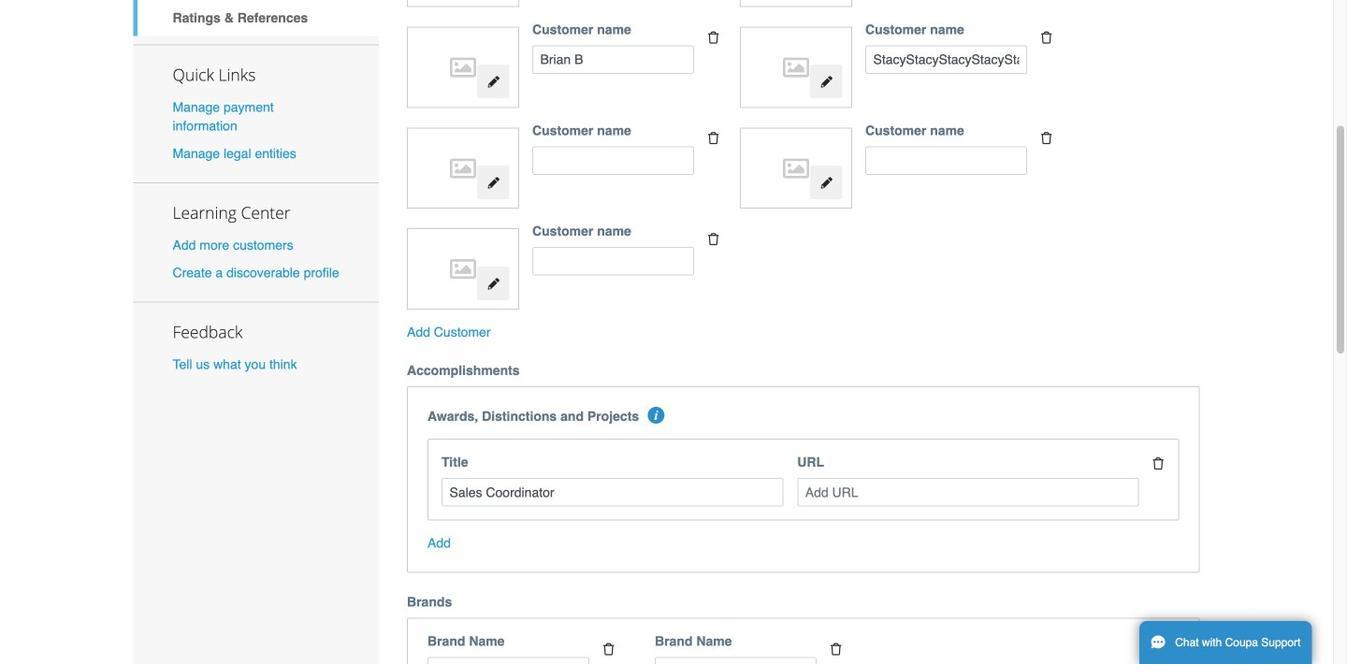 Task type: describe. For each thing, give the bounding box(es) containing it.
additional information image
[[648, 407, 665, 424]]

Add URL text field
[[797, 478, 1139, 507]]



Task type: vqa. For each thing, say whether or not it's contained in the screenshot.
Ultimate
no



Task type: locate. For each thing, give the bounding box(es) containing it.
None text field
[[532, 45, 694, 74], [532, 146, 694, 175], [865, 146, 1027, 175], [428, 657, 589, 664], [655, 657, 817, 664], [532, 45, 694, 74], [532, 146, 694, 175], [865, 146, 1027, 175], [428, 657, 589, 664], [655, 657, 817, 664]]

change image image
[[487, 76, 500, 89], [820, 76, 833, 89], [487, 176, 500, 190], [820, 176, 833, 190], [487, 277, 500, 290]]

logo image
[[417, 36, 510, 98], [750, 36, 843, 98], [417, 137, 510, 199], [750, 137, 843, 199], [417, 238, 510, 300]]

None text field
[[865, 45, 1027, 74], [532, 247, 694, 276], [865, 45, 1027, 74], [532, 247, 694, 276]]

Add title text field
[[442, 478, 783, 507]]



